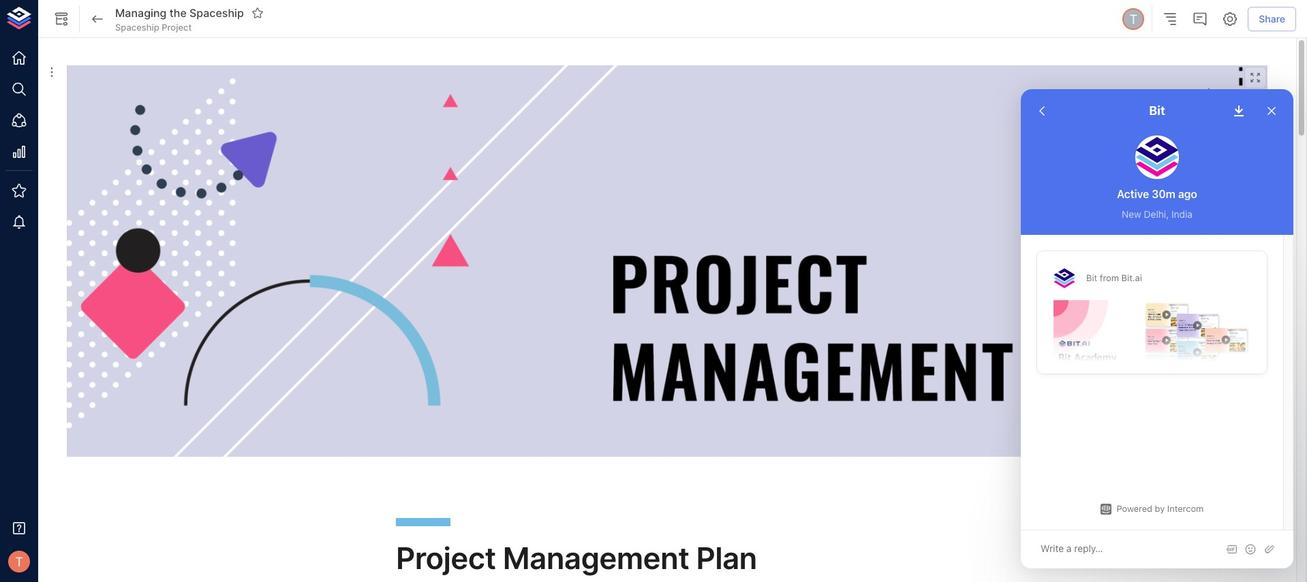 Task type: describe. For each thing, give the bounding box(es) containing it.
t for the bottommost t button
[[15, 555, 23, 570]]

1 vertical spatial t button
[[4, 548, 34, 578]]

show wiki image
[[53, 11, 70, 27]]

project management plan
[[396, 541, 757, 578]]

1 horizontal spatial spaceship
[[190, 6, 244, 20]]

share
[[1260, 13, 1286, 24]]

managing the spaceship
[[115, 6, 244, 20]]

managing
[[115, 6, 167, 20]]

1 vertical spatial project
[[396, 541, 496, 578]]

the
[[170, 6, 187, 20]]

settings image
[[1223, 11, 1239, 27]]



Task type: locate. For each thing, give the bounding box(es) containing it.
spaceship right the the on the left
[[190, 6, 244, 20]]

1 horizontal spatial t
[[1130, 11, 1138, 26]]

0 horizontal spatial t button
[[4, 548, 34, 578]]

share button
[[1249, 7, 1297, 32]]

dialog
[[1021, 89, 1294, 569]]

table of contents image
[[1163, 11, 1179, 27]]

go back image
[[89, 11, 106, 27]]

0 horizontal spatial spaceship
[[115, 22, 159, 33]]

spaceship project
[[115, 22, 192, 33]]

0 vertical spatial project
[[162, 22, 192, 33]]

comments image
[[1193, 11, 1209, 27]]

1 vertical spatial spaceship
[[115, 22, 159, 33]]

1 vertical spatial t
[[15, 555, 23, 570]]

t
[[1130, 11, 1138, 26], [15, 555, 23, 570]]

spaceship down the managing
[[115, 22, 159, 33]]

plan
[[696, 541, 757, 578]]

management
[[503, 541, 689, 578]]

1 horizontal spatial project
[[396, 541, 496, 578]]

0 vertical spatial t button
[[1121, 6, 1147, 32]]

project
[[162, 22, 192, 33], [396, 541, 496, 578]]

0 vertical spatial spaceship
[[190, 6, 244, 20]]

0 horizontal spatial project
[[162, 22, 192, 33]]

spaceship project link
[[115, 21, 192, 33]]

0 vertical spatial t
[[1130, 11, 1138, 26]]

t button
[[1121, 6, 1147, 32], [4, 548, 34, 578]]

t for rightmost t button
[[1130, 11, 1138, 26]]

0 horizontal spatial t
[[15, 555, 23, 570]]

1 horizontal spatial t button
[[1121, 6, 1147, 32]]

spaceship
[[190, 6, 244, 20], [115, 22, 159, 33]]

favorite image
[[252, 7, 264, 19]]



Task type: vqa. For each thing, say whether or not it's contained in the screenshot.
leftmost the your
no



